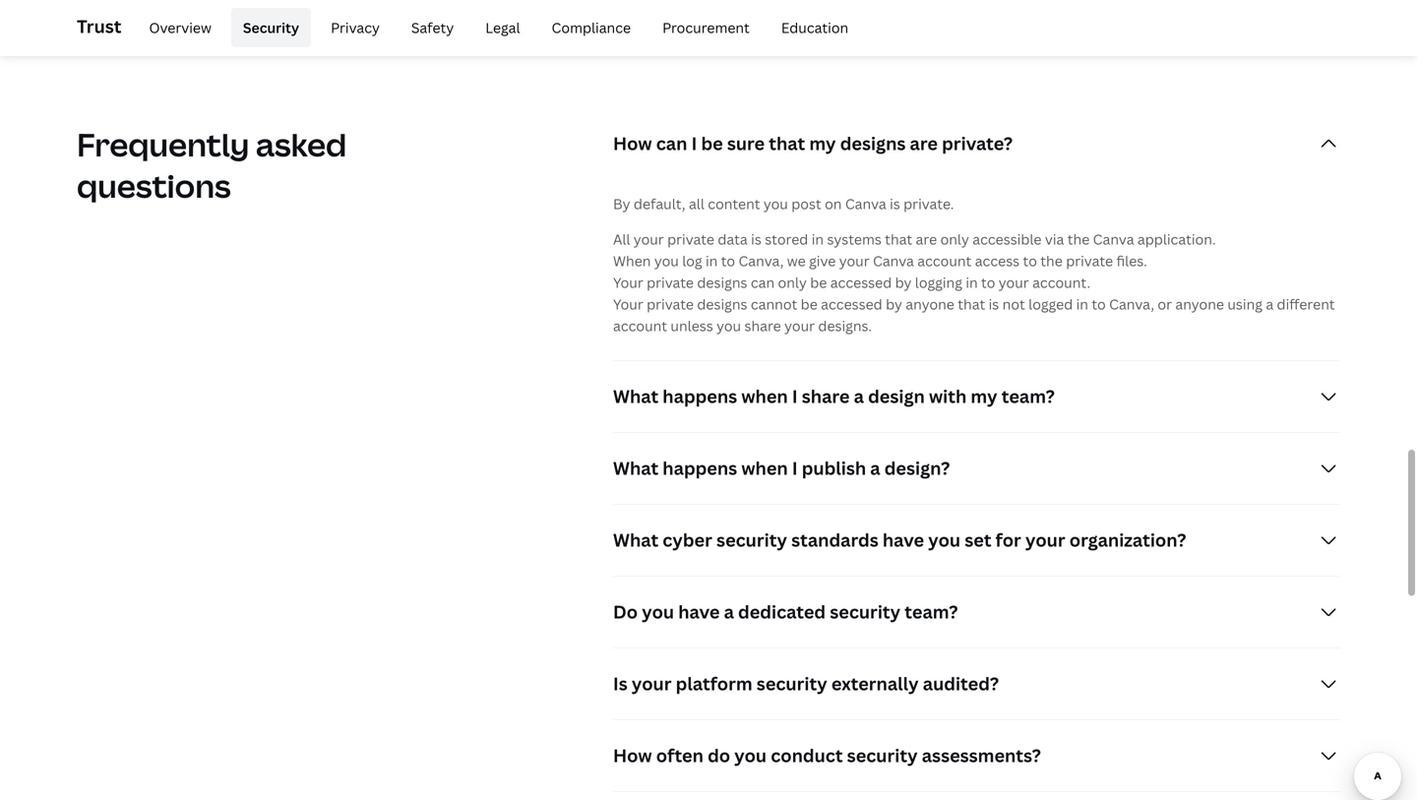 Task type: locate. For each thing, give the bounding box(es) containing it.
1 vertical spatial when
[[742, 456, 788, 480]]

0 vertical spatial can
[[656, 131, 688, 155]]

3 what from the top
[[613, 528, 659, 552]]

a
[[1266, 295, 1274, 313], [854, 384, 864, 408], [870, 456, 881, 480], [724, 600, 734, 624]]

in up give
[[812, 230, 824, 249]]

when
[[742, 384, 788, 408], [742, 456, 788, 480]]

0 horizontal spatial have
[[678, 600, 720, 624]]

1 your from the top
[[613, 273, 644, 292]]

1 how from the top
[[613, 131, 652, 155]]

your inside dropdown button
[[1026, 528, 1066, 552]]

0 vertical spatial is
[[890, 194, 900, 213]]

accessed down systems
[[831, 273, 892, 292]]

what happens when i publish a design? button
[[613, 433, 1341, 504]]

frequently asked questions
[[77, 123, 347, 207]]

1 when from the top
[[742, 384, 788, 408]]

the right the via
[[1068, 230, 1090, 249]]

0 horizontal spatial team?
[[905, 600, 958, 624]]

a right using
[[1266, 295, 1274, 313]]

i up what happens when i publish a design?
[[792, 384, 798, 408]]

security down do you have a dedicated security team?
[[757, 672, 828, 696]]

team? right with
[[1002, 384, 1055, 408]]

team? up audited?
[[905, 600, 958, 624]]

share left design
[[802, 384, 850, 408]]

security down externally
[[847, 744, 918, 768]]

overview
[[149, 18, 212, 37]]

anyone down logging
[[906, 295, 955, 313]]

0 vertical spatial by
[[895, 273, 912, 292]]

is left not
[[989, 295, 999, 313]]

what
[[613, 384, 659, 408], [613, 456, 659, 480], [613, 528, 659, 552]]

sure
[[727, 131, 765, 155]]

0 vertical spatial designs
[[840, 131, 906, 155]]

logging
[[915, 273, 963, 292]]

i left sure
[[692, 131, 697, 155]]

are
[[910, 131, 938, 155], [916, 230, 937, 249]]

a left dedicated
[[724, 600, 734, 624]]

1 vertical spatial only
[[778, 273, 807, 292]]

2 vertical spatial is
[[989, 295, 999, 313]]

is your platform security externally audited? button
[[613, 649, 1341, 720]]

happens
[[663, 384, 737, 408], [663, 456, 737, 480]]

1 vertical spatial by
[[886, 295, 903, 313]]

0 vertical spatial canva,
[[739, 251, 784, 270]]

happens down unless
[[663, 384, 737, 408]]

when left publish
[[742, 456, 788, 480]]

to down 'data'
[[721, 251, 735, 270]]

security inside do you have a dedicated security team? dropdown button
[[830, 600, 901, 624]]

the down the via
[[1041, 251, 1063, 270]]

happens up cyber
[[663, 456, 737, 480]]

2 when from the top
[[742, 456, 788, 480]]

how often do you conduct security assessments? button
[[613, 721, 1341, 791]]

canva, down stored
[[739, 251, 784, 270]]

0 vertical spatial share
[[745, 316, 781, 335]]

2 horizontal spatial that
[[958, 295, 986, 313]]

be down give
[[810, 273, 827, 292]]

can up default,
[[656, 131, 688, 155]]

how up by
[[613, 131, 652, 155]]

can
[[656, 131, 688, 155], [751, 273, 775, 292]]

0 vertical spatial when
[[742, 384, 788, 408]]

is your platform security externally audited?
[[613, 672, 999, 696]]

can inside dropdown button
[[656, 131, 688, 155]]

canva
[[845, 194, 887, 213], [1093, 230, 1135, 249], [873, 251, 914, 270]]

in right "log"
[[706, 251, 718, 270]]

can up cannot
[[751, 273, 775, 292]]

are left private?
[[910, 131, 938, 155]]

have right standards at right
[[883, 528, 924, 552]]

1 vertical spatial the
[[1041, 251, 1063, 270]]

your
[[613, 273, 644, 292], [613, 295, 644, 313]]

designs down "log"
[[697, 273, 748, 292]]

account left unless
[[613, 316, 667, 335]]

security inside is your platform security externally audited? dropdown button
[[757, 672, 828, 696]]

externally
[[832, 672, 919, 696]]

frequently
[[77, 123, 249, 166]]

share inside all your private data is stored in systems that are only accessible via the canva application. when you log in to canva, we give your canva account access to the private files. your private designs can only be accessed by logging in to your account. your private designs cannot be accessed by anyone that is not logged in to canva, or anyone using a different account unless you share your designs.
[[745, 316, 781, 335]]

with
[[929, 384, 967, 408]]

0 horizontal spatial can
[[656, 131, 688, 155]]

what cyber security standards have you set for your organization? button
[[613, 505, 1341, 576]]

0 horizontal spatial anyone
[[906, 295, 955, 313]]

1 vertical spatial what
[[613, 456, 659, 480]]

2 horizontal spatial is
[[989, 295, 999, 313]]

all
[[613, 230, 630, 249]]

standards
[[792, 528, 879, 552]]

how often do you conduct security assessments?
[[613, 744, 1041, 768]]

design
[[868, 384, 925, 408]]

menu bar
[[129, 8, 861, 47]]

0 horizontal spatial my
[[809, 131, 836, 155]]

1 vertical spatial accessed
[[821, 295, 883, 313]]

your down systems
[[839, 251, 870, 270]]

audited?
[[923, 672, 999, 696]]

be left sure
[[701, 131, 723, 155]]

team?
[[1002, 384, 1055, 408], [905, 600, 958, 624]]

1 vertical spatial canva
[[1093, 230, 1135, 249]]

private
[[667, 230, 715, 249], [1066, 251, 1113, 270], [647, 273, 694, 292], [647, 295, 694, 313]]

1 vertical spatial how
[[613, 744, 652, 768]]

a inside dropdown button
[[724, 600, 734, 624]]

have down cyber
[[678, 600, 720, 624]]

your right all
[[634, 230, 664, 249]]

accessed up designs. on the top right of the page
[[821, 295, 883, 313]]

anyone right or
[[1176, 295, 1225, 313]]

0 vertical spatial have
[[883, 528, 924, 552]]

0 vertical spatial how
[[613, 131, 652, 155]]

can inside all your private data is stored in systems that are only accessible via the canva application. when you log in to canva, we give your canva account access to the private files. your private designs can only be accessed by logging in to your account. your private designs cannot be accessed by anyone that is not logged in to canva, or anyone using a different account unless you share your designs.
[[751, 273, 775, 292]]

canva right on on the top of the page
[[845, 194, 887, 213]]

are down private.
[[916, 230, 937, 249]]

compliance
[[552, 18, 631, 37]]

0 horizontal spatial that
[[769, 131, 805, 155]]

account.
[[1033, 273, 1091, 292]]

1 vertical spatial your
[[613, 295, 644, 313]]

my right with
[[971, 384, 998, 408]]

how for how can i be sure that my designs are private?
[[613, 131, 652, 155]]

your right 'for'
[[1026, 528, 1066, 552]]

accessible
[[973, 230, 1042, 249]]

safety link
[[400, 8, 466, 47]]

canva up files.
[[1093, 230, 1135, 249]]

account up logging
[[918, 251, 972, 270]]

0 horizontal spatial account
[[613, 316, 667, 335]]

0 horizontal spatial is
[[751, 230, 762, 249]]

share down cannot
[[745, 316, 781, 335]]

what for what happens when i publish a design?
[[613, 456, 659, 480]]

0 vertical spatial that
[[769, 131, 805, 155]]

security up externally
[[830, 600, 901, 624]]

private up account.
[[1066, 251, 1113, 270]]

team? inside dropdown button
[[905, 600, 958, 624]]

1 horizontal spatial only
[[941, 230, 969, 249]]

1 happens from the top
[[663, 384, 737, 408]]

1 horizontal spatial have
[[883, 528, 924, 552]]

in down account.
[[1077, 295, 1089, 313]]

you
[[764, 194, 788, 213], [654, 251, 679, 270], [717, 316, 741, 335], [928, 528, 961, 552], [642, 600, 674, 624], [735, 744, 767, 768]]

is left private.
[[890, 194, 900, 213]]

2 vertical spatial canva
[[873, 251, 914, 270]]

to
[[721, 251, 735, 270], [1023, 251, 1037, 270], [981, 273, 996, 292], [1092, 295, 1106, 313]]

your up not
[[999, 273, 1029, 292]]

1 horizontal spatial account
[[918, 251, 972, 270]]

2 vertical spatial what
[[613, 528, 659, 552]]

private up unless
[[647, 295, 694, 313]]

are inside all your private data is stored in systems that are only accessible via the canva application. when you log in to canva, we give your canva account access to the private files. your private designs can only be accessed by logging in to your account. your private designs cannot be accessed by anyone that is not logged in to canva, or anyone using a different account unless you share your designs.
[[916, 230, 937, 249]]

your
[[634, 230, 664, 249], [839, 251, 870, 270], [999, 273, 1029, 292], [785, 316, 815, 335], [1026, 528, 1066, 552], [632, 672, 672, 696]]

your right is
[[632, 672, 672, 696]]

0 vertical spatial team?
[[1002, 384, 1055, 408]]

data
[[718, 230, 748, 249]]

log
[[682, 251, 702, 270]]

be inside dropdown button
[[701, 131, 723, 155]]

private.
[[904, 194, 954, 213]]

0 vertical spatial my
[[809, 131, 836, 155]]

2 how from the top
[[613, 744, 652, 768]]

by
[[895, 273, 912, 292], [886, 295, 903, 313]]

canva,
[[739, 251, 784, 270], [1109, 295, 1155, 313]]

how left often
[[613, 744, 652, 768]]

1 vertical spatial share
[[802, 384, 850, 408]]

conduct
[[771, 744, 843, 768]]

that
[[769, 131, 805, 155], [885, 230, 913, 249], [958, 295, 986, 313]]

0 horizontal spatial the
[[1041, 251, 1063, 270]]

designs up unless
[[697, 295, 748, 313]]

i
[[692, 131, 697, 155], [792, 384, 798, 408], [792, 456, 798, 480]]

1 vertical spatial team?
[[905, 600, 958, 624]]

designs up on on the top of the page
[[840, 131, 906, 155]]

be right cannot
[[801, 295, 818, 313]]

1 vertical spatial designs
[[697, 273, 748, 292]]

0 horizontal spatial share
[[745, 316, 781, 335]]

that right sure
[[769, 131, 805, 155]]

1 what from the top
[[613, 384, 659, 408]]

0 vertical spatial account
[[918, 251, 972, 270]]

1 vertical spatial have
[[678, 600, 720, 624]]

that right systems
[[885, 230, 913, 249]]

1 vertical spatial account
[[613, 316, 667, 335]]

2 vertical spatial i
[[792, 456, 798, 480]]

0 vertical spatial are
[[910, 131, 938, 155]]

unless
[[671, 316, 713, 335]]

2 what from the top
[[613, 456, 659, 480]]

account
[[918, 251, 972, 270], [613, 316, 667, 335]]

my up on on the top of the page
[[809, 131, 836, 155]]

0 vertical spatial what
[[613, 384, 659, 408]]

we
[[787, 251, 806, 270]]

safety
[[411, 18, 454, 37]]

canva down systems
[[873, 251, 914, 270]]

1 vertical spatial canva,
[[1109, 295, 1155, 313]]

only down we
[[778, 273, 807, 292]]

1 anyone from the left
[[906, 295, 955, 313]]

asked
[[256, 123, 347, 166]]

the
[[1068, 230, 1090, 249], [1041, 251, 1063, 270]]

canva, left or
[[1109, 295, 1155, 313]]

i left publish
[[792, 456, 798, 480]]

overview link
[[137, 8, 223, 47]]

1 vertical spatial that
[[885, 230, 913, 249]]

1 horizontal spatial anyone
[[1176, 295, 1225, 313]]

default,
[[634, 194, 686, 213]]

1 vertical spatial i
[[792, 384, 798, 408]]

1 horizontal spatial team?
[[1002, 384, 1055, 408]]

2 happens from the top
[[663, 456, 737, 480]]

security
[[717, 528, 787, 552], [830, 600, 901, 624], [757, 672, 828, 696], [847, 744, 918, 768]]

0 vertical spatial be
[[701, 131, 723, 155]]

compliance link
[[540, 8, 643, 47]]

1 horizontal spatial the
[[1068, 230, 1090, 249]]

1 horizontal spatial that
[[885, 230, 913, 249]]

are inside dropdown button
[[910, 131, 938, 155]]

only down private.
[[941, 230, 969, 249]]

0 vertical spatial happens
[[663, 384, 737, 408]]

1 horizontal spatial my
[[971, 384, 998, 408]]

systems
[[827, 230, 882, 249]]

that down logging
[[958, 295, 986, 313]]

when up what happens when i publish a design?
[[742, 384, 788, 408]]

is
[[890, 194, 900, 213], [751, 230, 762, 249], [989, 295, 999, 313]]

team? inside dropdown button
[[1002, 384, 1055, 408]]

accessed
[[831, 273, 892, 292], [821, 295, 883, 313]]

0 horizontal spatial canva,
[[739, 251, 784, 270]]

happens for what happens when i share a design with my team?
[[663, 384, 737, 408]]

my
[[809, 131, 836, 155], [971, 384, 998, 408]]

1 horizontal spatial canva,
[[1109, 295, 1155, 313]]

is right 'data'
[[751, 230, 762, 249]]

1 vertical spatial are
[[916, 230, 937, 249]]

how
[[613, 131, 652, 155], [613, 744, 652, 768]]

1 horizontal spatial share
[[802, 384, 850, 408]]

0 vertical spatial your
[[613, 273, 644, 292]]

share
[[745, 316, 781, 335], [802, 384, 850, 408]]

how for how often do you conduct security assessments?
[[613, 744, 652, 768]]

1 horizontal spatial can
[[751, 273, 775, 292]]

security right cyber
[[717, 528, 787, 552]]

you right do
[[642, 600, 674, 624]]

designs inside dropdown button
[[840, 131, 906, 155]]

1 vertical spatial happens
[[663, 456, 737, 480]]

security inside how often do you conduct security assessments? dropdown button
[[847, 744, 918, 768]]

for
[[996, 528, 1022, 552]]

0 vertical spatial only
[[941, 230, 969, 249]]

i for publish
[[792, 456, 798, 480]]

1 vertical spatial can
[[751, 273, 775, 292]]

have
[[883, 528, 924, 552], [678, 600, 720, 624]]



Task type: describe. For each thing, give the bounding box(es) containing it.
files.
[[1117, 251, 1148, 270]]

have inside dropdown button
[[883, 528, 924, 552]]

a left design
[[854, 384, 864, 408]]

private?
[[942, 131, 1013, 155]]

what happens when i share a design with my team?
[[613, 384, 1055, 408]]

publish
[[802, 456, 866, 480]]

1 horizontal spatial is
[[890, 194, 900, 213]]

on
[[825, 194, 842, 213]]

by
[[613, 194, 631, 213]]

or
[[1158, 295, 1172, 313]]

you left set
[[928, 528, 961, 552]]

2 your from the top
[[613, 295, 644, 313]]

private up "log"
[[667, 230, 715, 249]]

education
[[781, 18, 849, 37]]

set
[[965, 528, 992, 552]]

do you have a dedicated security team? button
[[613, 577, 1341, 648]]

0 vertical spatial canva
[[845, 194, 887, 213]]

legal link
[[474, 8, 532, 47]]

to right logged
[[1092, 295, 1106, 313]]

i for share
[[792, 384, 798, 408]]

security inside what cyber security standards have you set for your organization? dropdown button
[[717, 528, 787, 552]]

all your private data is stored in systems that are only accessible via the canva application. when you log in to canva, we give your canva account access to the private files. your private designs can only be accessed by logging in to your account. your private designs cannot be accessed by anyone that is not logged in to canva, or anyone using a different account unless you share your designs.
[[613, 230, 1335, 335]]

post
[[792, 194, 822, 213]]

assessments?
[[922, 744, 1041, 768]]

cannot
[[751, 295, 798, 313]]

content
[[708, 194, 760, 213]]

your inside dropdown button
[[632, 672, 672, 696]]

when for share
[[742, 384, 788, 408]]

you left "log"
[[654, 251, 679, 270]]

you left post
[[764, 194, 788, 213]]

stored
[[765, 230, 809, 249]]

procurement
[[663, 18, 750, 37]]

2 vertical spatial that
[[958, 295, 986, 313]]

legal
[[486, 18, 520, 37]]

what cyber security standards have you set for your organization?
[[613, 528, 1187, 552]]

2 vertical spatial designs
[[697, 295, 748, 313]]

0 vertical spatial i
[[692, 131, 697, 155]]

design?
[[885, 456, 950, 480]]

you right unless
[[717, 316, 741, 335]]

all
[[689, 194, 705, 213]]

access
[[975, 251, 1020, 270]]

procurement link
[[651, 8, 762, 47]]

how can i be sure that my designs are private? button
[[613, 108, 1341, 179]]

1 vertical spatial be
[[810, 273, 827, 292]]

cyber
[[663, 528, 713, 552]]

security link
[[231, 8, 311, 47]]

a inside all your private data is stored in systems that are only accessible via the canva application. when you log in to canva, we give your canva account access to the private files. your private designs can only be accessed by logging in to your account. your private designs cannot be accessed by anyone that is not logged in to canva, or anyone using a different account unless you share your designs.
[[1266, 295, 1274, 313]]

happens for what happens when i publish a design?
[[663, 456, 737, 480]]

that inside "how can i be sure that my designs are private?" dropdown button
[[769, 131, 805, 155]]

a right publish
[[870, 456, 881, 480]]

your down cannot
[[785, 316, 815, 335]]

different
[[1277, 295, 1335, 313]]

2 anyone from the left
[[1176, 295, 1225, 313]]

via
[[1045, 230, 1064, 249]]

2 vertical spatial be
[[801, 295, 818, 313]]

when
[[613, 251, 651, 270]]

designs.
[[818, 316, 872, 335]]

is
[[613, 672, 628, 696]]

by default, all content you post on canva is private.
[[613, 194, 954, 213]]

security
[[243, 18, 299, 37]]

platform
[[676, 672, 753, 696]]

organization?
[[1070, 528, 1187, 552]]

share inside dropdown button
[[802, 384, 850, 408]]

what happens when i publish a design?
[[613, 456, 950, 480]]

what for what happens when i share a design with my team?
[[613, 384, 659, 408]]

what happens when i share a design with my team? button
[[613, 361, 1341, 432]]

trust
[[77, 14, 122, 38]]

application.
[[1138, 230, 1216, 249]]

privacy
[[331, 18, 380, 37]]

1 vertical spatial my
[[971, 384, 998, 408]]

you inside dropdown button
[[642, 600, 674, 624]]

education link
[[770, 8, 861, 47]]

privacy link
[[319, 8, 392, 47]]

using
[[1228, 295, 1263, 313]]

menu bar containing overview
[[129, 8, 861, 47]]

in right logging
[[966, 273, 978, 292]]

0 vertical spatial the
[[1068, 230, 1090, 249]]

have inside dropdown button
[[678, 600, 720, 624]]

do
[[613, 600, 638, 624]]

logged
[[1029, 295, 1073, 313]]

dedicated
[[738, 600, 826, 624]]

questions
[[77, 164, 231, 207]]

do
[[708, 744, 730, 768]]

to down access
[[981, 273, 996, 292]]

you right the do
[[735, 744, 767, 768]]

do you have a dedicated security team?
[[613, 600, 958, 624]]

what for what cyber security standards have you set for your organization?
[[613, 528, 659, 552]]

to down accessible
[[1023, 251, 1037, 270]]

not
[[1003, 295, 1026, 313]]

give
[[809, 251, 836, 270]]

0 vertical spatial accessed
[[831, 273, 892, 292]]

private down "log"
[[647, 273, 694, 292]]

1 vertical spatial is
[[751, 230, 762, 249]]

how can i be sure that my designs are private?
[[613, 131, 1013, 155]]

often
[[656, 744, 704, 768]]

when for publish
[[742, 456, 788, 480]]

0 horizontal spatial only
[[778, 273, 807, 292]]



Task type: vqa. For each thing, say whether or not it's contained in the screenshot.
with
yes



